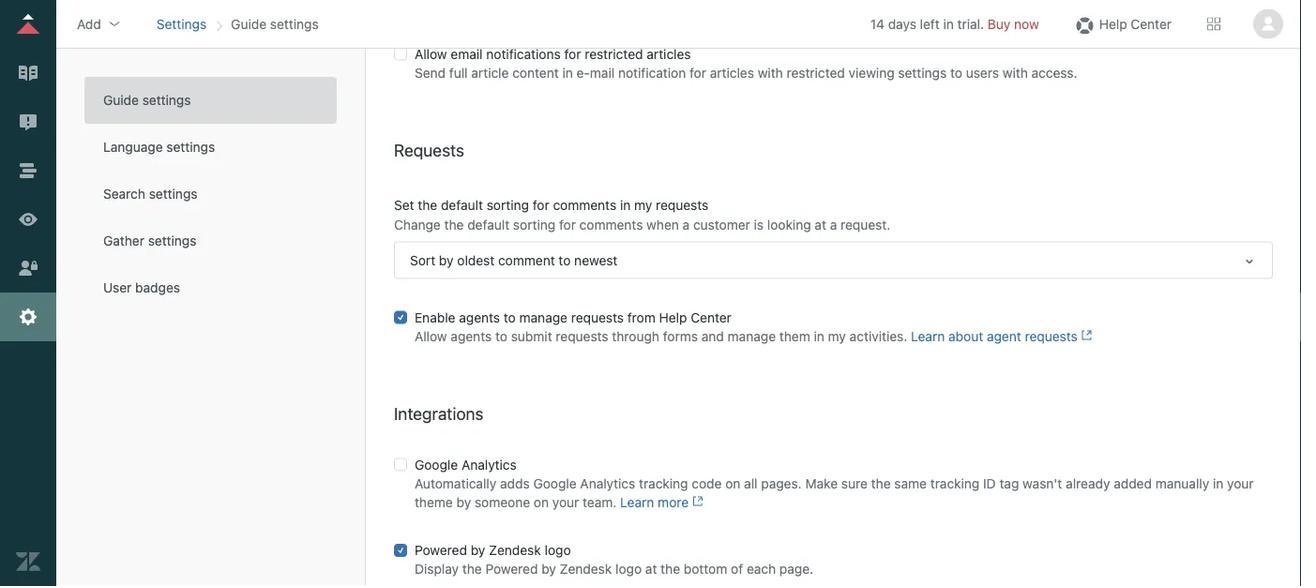 Task type: locate. For each thing, give the bounding box(es) containing it.
sorting up comment on the left
[[513, 217, 556, 232]]

1 vertical spatial my
[[828, 329, 846, 344]]

more
[[658, 495, 689, 510]]

0 horizontal spatial powered
[[415, 543, 467, 558]]

0 horizontal spatial at
[[645, 562, 657, 577]]

center
[[1131, 16, 1172, 31], [691, 310, 732, 325]]

navigation
[[153, 10, 322, 38]]

submit
[[511, 329, 552, 344]]

tracking up learn more link
[[639, 476, 688, 491]]

0 vertical spatial powered
[[415, 543, 467, 558]]

help
[[1099, 16, 1127, 31], [659, 310, 687, 325]]

requests
[[394, 140, 464, 161]]

to inside button
[[559, 252, 571, 268]]

google up the automatically
[[415, 457, 458, 473]]

learn
[[911, 329, 945, 344], [620, 495, 654, 510]]

0 vertical spatial default
[[441, 197, 483, 212]]

1 vertical spatial comments
[[580, 217, 643, 232]]

articles right notification
[[710, 65, 754, 80]]

customer
[[693, 217, 750, 232]]

0 horizontal spatial zendesk
[[489, 543, 541, 558]]

guide settings up language settings
[[103, 92, 191, 108]]

google inside automatically adds google analytics tracking code on all pages. make sure the same tracking id tag wasn't already added manually in your theme by someone on your team.
[[533, 476, 577, 491]]

days
[[888, 16, 917, 31]]

1 horizontal spatial google
[[533, 476, 577, 491]]

guide settings
[[231, 16, 319, 31], [103, 92, 191, 108]]

0 horizontal spatial a
[[683, 217, 690, 232]]

0 horizontal spatial manage
[[519, 310, 568, 325]]

0 vertical spatial google
[[415, 457, 458, 473]]

powered by zendesk logo display the powered by zendesk logo at the bottom of each page.
[[415, 543, 814, 577]]

0 vertical spatial guide settings
[[231, 16, 319, 31]]

sort by oldest comment to newest button
[[394, 241, 1273, 279]]

all
[[744, 476, 758, 491]]

adds
[[500, 476, 530, 491]]

0 vertical spatial manage
[[519, 310, 568, 325]]

0 vertical spatial restricted
[[585, 46, 643, 62]]

1 horizontal spatial help
[[1099, 16, 1127, 31]]

analytics up adds
[[462, 457, 517, 473]]

0 horizontal spatial tracking
[[639, 476, 688, 491]]

1 horizontal spatial a
[[830, 217, 837, 232]]

settings image
[[16, 305, 40, 329]]

at
[[815, 217, 827, 232], [645, 562, 657, 577]]

your right the manually
[[1227, 476, 1254, 491]]

guide settings inside guide settings link
[[103, 92, 191, 108]]

restricted left "viewing"
[[787, 65, 845, 80]]

1 horizontal spatial articles
[[710, 65, 754, 80]]

code
[[692, 476, 722, 491]]

1 vertical spatial on
[[534, 495, 549, 510]]

1 horizontal spatial at
[[815, 217, 827, 232]]

1 horizontal spatial my
[[828, 329, 846, 344]]

requests right "agent"
[[1025, 329, 1078, 344]]

2 tracking from the left
[[931, 476, 980, 491]]

0 vertical spatial articles
[[647, 46, 691, 62]]

1 tracking from the left
[[639, 476, 688, 491]]

learn left more
[[620, 495, 654, 510]]

0 horizontal spatial analytics
[[462, 457, 517, 473]]

for up "newest"
[[559, 217, 576, 232]]

1 vertical spatial center
[[691, 310, 732, 325]]

0 horizontal spatial logo
[[545, 543, 571, 558]]

1 vertical spatial logo
[[616, 562, 642, 577]]

user badges link
[[84, 265, 337, 312]]

0 vertical spatial at
[[815, 217, 827, 232]]

learn about agent requests link
[[911, 329, 1093, 344]]

tracking left id
[[931, 476, 980, 491]]

same
[[895, 476, 927, 491]]

1 vertical spatial at
[[645, 562, 657, 577]]

allow down 'enable'
[[415, 329, 447, 344]]

powered
[[415, 543, 467, 558], [486, 562, 538, 577]]

add
[[77, 16, 101, 31]]

center up and
[[691, 310, 732, 325]]

automatically adds google analytics tracking code on all pages. make sure the same tracking id tag wasn't already added manually in your theme by someone on your team.
[[415, 476, 1254, 510]]

my inside set the default sorting for comments in my requests change the default sorting for comments when a customer is looking at a request.
[[634, 197, 652, 212]]

1 vertical spatial guide settings
[[103, 92, 191, 108]]

the
[[418, 197, 437, 212], [444, 217, 464, 232], [871, 476, 891, 491], [462, 562, 482, 577], [661, 562, 680, 577]]

agents down 'enable'
[[451, 329, 492, 344]]

requests up when
[[656, 197, 709, 212]]

display
[[415, 562, 459, 577]]

sorting
[[487, 197, 529, 212], [513, 217, 556, 232]]

0 vertical spatial your
[[1227, 476, 1254, 491]]

learn about agent requests
[[911, 329, 1078, 344]]

google
[[415, 457, 458, 473], [533, 476, 577, 491]]

learn more
[[620, 495, 689, 510]]

1 horizontal spatial restricted
[[787, 65, 845, 80]]

1 vertical spatial learn
[[620, 495, 654, 510]]

0 vertical spatial analytics
[[462, 457, 517, 473]]

for up e-
[[564, 46, 581, 62]]

1 vertical spatial your
[[553, 495, 579, 510]]

at left bottom
[[645, 562, 657, 577]]

wasn't
[[1023, 476, 1063, 491]]

1 horizontal spatial center
[[1131, 16, 1172, 31]]

now
[[1014, 16, 1039, 31]]

1 vertical spatial guide
[[103, 92, 139, 108]]

allow inside 'allow email notifications for restricted articles send full article content in e-mail notification for articles with restricted viewing settings to users with access.'
[[415, 46, 447, 62]]

0 vertical spatial learn
[[911, 329, 945, 344]]

guide settings right settings link
[[231, 16, 319, 31]]

agent
[[987, 329, 1022, 344]]

default
[[441, 197, 483, 212], [467, 217, 510, 232]]

enable
[[415, 310, 456, 325]]

0 horizontal spatial learn
[[620, 495, 654, 510]]

customize design image
[[16, 207, 40, 232]]

1 vertical spatial articles
[[710, 65, 754, 80]]

sort
[[410, 252, 436, 268]]

zendesk
[[489, 543, 541, 558], [560, 562, 612, 577]]

1 vertical spatial google
[[533, 476, 577, 491]]

0 horizontal spatial your
[[553, 495, 579, 510]]

already
[[1066, 476, 1110, 491]]

requests up through at the bottom
[[571, 310, 624, 325]]

0 horizontal spatial with
[[758, 65, 783, 80]]

0 vertical spatial my
[[634, 197, 652, 212]]

team.
[[583, 495, 617, 510]]

comments
[[553, 197, 617, 212], [580, 217, 643, 232]]

to
[[950, 65, 963, 80], [559, 252, 571, 268], [504, 310, 516, 325], [495, 329, 508, 344]]

guide up language
[[103, 92, 139, 108]]

a right when
[[683, 217, 690, 232]]

1 with from the left
[[758, 65, 783, 80]]

user permissions image
[[16, 256, 40, 281]]

restricted
[[585, 46, 643, 62], [787, 65, 845, 80]]

1 vertical spatial powered
[[486, 562, 538, 577]]

2 allow from the top
[[415, 329, 447, 344]]

settings link
[[156, 16, 207, 31]]

0 horizontal spatial google
[[415, 457, 458, 473]]

0 vertical spatial agents
[[459, 310, 500, 325]]

added
[[1114, 476, 1152, 491]]

1 vertical spatial allow
[[415, 329, 447, 344]]

0 vertical spatial sorting
[[487, 197, 529, 212]]

zendesk down team.
[[560, 562, 612, 577]]

1 allow from the top
[[415, 46, 447, 62]]

automatically
[[415, 476, 497, 491]]

for up comment on the left
[[533, 197, 550, 212]]

1 horizontal spatial with
[[1003, 65, 1028, 80]]

0 vertical spatial zendesk
[[489, 543, 541, 558]]

guide right settings
[[231, 16, 267, 31]]

0 horizontal spatial guide settings
[[103, 92, 191, 108]]

make
[[806, 476, 838, 491]]

1 horizontal spatial tracking
[[931, 476, 980, 491]]

analytics
[[462, 457, 517, 473], [580, 476, 635, 491]]

the inside automatically adds google analytics tracking code on all pages. make sure the same tracking id tag wasn't already added manually in your theme by someone on your team.
[[871, 476, 891, 491]]

at right looking
[[815, 217, 827, 232]]

manage articles image
[[16, 61, 40, 85]]

0 horizontal spatial restricted
[[585, 46, 643, 62]]

1 vertical spatial manage
[[728, 329, 776, 344]]

0 vertical spatial help
[[1099, 16, 1127, 31]]

arrange content image
[[16, 159, 40, 183]]

0 vertical spatial center
[[1131, 16, 1172, 31]]

1 vertical spatial analytics
[[580, 476, 635, 491]]

0 horizontal spatial center
[[691, 310, 732, 325]]

the right sure
[[871, 476, 891, 491]]

logo
[[545, 543, 571, 558], [616, 562, 642, 577]]

0 vertical spatial on
[[726, 476, 741, 491]]

my left activities.
[[828, 329, 846, 344]]

my up when
[[634, 197, 652, 212]]

learn for learn more
[[620, 495, 654, 510]]

settings for gather settings link
[[148, 233, 197, 249]]

help right now
[[1099, 16, 1127, 31]]

your left team.
[[553, 495, 579, 510]]

articles up notification
[[647, 46, 691, 62]]

to left users at the right of page
[[950, 65, 963, 80]]

1 horizontal spatial zendesk
[[560, 562, 612, 577]]

analytics up team.
[[580, 476, 635, 491]]

requests
[[656, 197, 709, 212], [571, 310, 624, 325], [556, 329, 609, 344], [1025, 329, 1078, 344]]

restricted up mail
[[585, 46, 643, 62]]

settings inside 'allow email notifications for restricted articles send full article content in e-mail notification for articles with restricted viewing settings to users with access.'
[[898, 65, 947, 80]]

0 vertical spatial allow
[[415, 46, 447, 62]]

manage
[[519, 310, 568, 325], [728, 329, 776, 344]]

to left "newest"
[[559, 252, 571, 268]]

allow up send
[[415, 46, 447, 62]]

1 horizontal spatial learn
[[911, 329, 945, 344]]

0 vertical spatial guide
[[231, 16, 267, 31]]

zendesk down the someone
[[489, 543, 541, 558]]

agents right 'enable'
[[459, 310, 500, 325]]

0 horizontal spatial help
[[659, 310, 687, 325]]

1 vertical spatial agents
[[451, 329, 492, 344]]

zendesk products image
[[1208, 17, 1221, 30]]

when
[[647, 217, 679, 232]]

tag
[[1000, 476, 1019, 491]]

1 horizontal spatial analytics
[[580, 476, 635, 491]]

buy
[[988, 16, 1011, 31]]

search settings link
[[84, 171, 337, 218]]

article
[[471, 65, 509, 80]]

1 horizontal spatial manage
[[728, 329, 776, 344]]

allow for allow email notifications for restricted articles send full article content in e-mail notification for articles with restricted viewing settings to users with access.
[[415, 46, 447, 62]]

a left request.
[[830, 217, 837, 232]]

1 horizontal spatial guide settings
[[231, 16, 319, 31]]

full
[[449, 65, 468, 80]]

manage right and
[[728, 329, 776, 344]]

set
[[394, 197, 414, 212]]

gather settings link
[[84, 218, 337, 265]]

center left zendesk products image
[[1131, 16, 1172, 31]]

agents for enable
[[459, 310, 500, 325]]

on left all
[[726, 476, 741, 491]]

learn left about
[[911, 329, 945, 344]]

manage up submit on the left
[[519, 310, 568, 325]]

help up forms
[[659, 310, 687, 325]]

powered down the someone
[[486, 562, 538, 577]]

on right the someone
[[534, 495, 549, 510]]

google right adds
[[533, 476, 577, 491]]

search
[[103, 186, 145, 202]]

mail
[[590, 65, 615, 80]]

powered up display
[[415, 543, 467, 558]]

requests down enable agents to manage requests from help center
[[556, 329, 609, 344]]

for
[[564, 46, 581, 62], [690, 65, 706, 80], [533, 197, 550, 212], [559, 217, 576, 232]]

0 horizontal spatial my
[[634, 197, 652, 212]]

center inside button
[[1131, 16, 1172, 31]]

the up change
[[418, 197, 437, 212]]

in
[[944, 16, 954, 31], [562, 65, 573, 80], [620, 197, 631, 212], [814, 329, 825, 344], [1213, 476, 1224, 491]]

1 vertical spatial zendesk
[[560, 562, 612, 577]]

sorting up the sort by oldest comment to newest
[[487, 197, 529, 212]]

the right change
[[444, 217, 464, 232]]

1 horizontal spatial your
[[1227, 476, 1254, 491]]

agents
[[459, 310, 500, 325], [451, 329, 492, 344]]



Task type: vqa. For each thing, say whether or not it's contained in the screenshot.
Allow for Allow agents to submit requests through forms and manage them in my activities.
yes



Task type: describe. For each thing, give the bounding box(es) containing it.
help inside button
[[1099, 16, 1127, 31]]

badges
[[135, 280, 180, 296]]

pages.
[[761, 476, 802, 491]]

content
[[513, 65, 559, 80]]

1 vertical spatial default
[[467, 217, 510, 232]]

learn for learn about agent requests
[[911, 329, 945, 344]]

forms
[[663, 329, 698, 344]]

id
[[983, 476, 996, 491]]

user badges
[[103, 280, 180, 296]]

them
[[780, 329, 810, 344]]

navigation containing settings
[[153, 10, 322, 38]]

analytics inside automatically adds google analytics tracking code on all pages. make sure the same tracking id tag wasn't already added manually in your theme by someone on your team.
[[580, 476, 635, 491]]

users
[[966, 65, 999, 80]]

email
[[451, 46, 483, 62]]

the left bottom
[[661, 562, 680, 577]]

0 horizontal spatial on
[[534, 495, 549, 510]]

theme
[[415, 495, 453, 510]]

request.
[[841, 217, 891, 232]]

guide settings link
[[84, 77, 337, 124]]

by inside sort by oldest comment to newest button
[[439, 252, 454, 268]]

the right display
[[462, 562, 482, 577]]

gather
[[103, 233, 144, 249]]

1 vertical spatial restricted
[[787, 65, 845, 80]]

1 a from the left
[[683, 217, 690, 232]]

newest
[[574, 252, 618, 268]]

left
[[920, 16, 940, 31]]

search settings
[[103, 186, 198, 202]]

moderate content image
[[16, 110, 40, 134]]

activities.
[[850, 329, 908, 344]]

is
[[754, 217, 764, 232]]

1 horizontal spatial powered
[[486, 562, 538, 577]]

and
[[702, 329, 724, 344]]

for right notification
[[690, 65, 706, 80]]

help center button
[[1068, 10, 1178, 38]]

set the default sorting for comments in my requests change the default sorting for comments when a customer is looking at a request.
[[394, 197, 891, 232]]

1 horizontal spatial logo
[[616, 562, 642, 577]]

from
[[627, 310, 656, 325]]

1 vertical spatial help
[[659, 310, 687, 325]]

settings
[[156, 16, 207, 31]]

about
[[949, 329, 984, 344]]

allow agents to submit requests through forms and manage them in my activities.
[[415, 329, 911, 344]]

enable agents to manage requests from help center
[[415, 310, 732, 325]]

2 a from the left
[[830, 217, 837, 232]]

14
[[871, 16, 885, 31]]

to left submit on the left
[[495, 329, 508, 344]]

to up submit on the left
[[504, 310, 516, 325]]

send
[[415, 65, 446, 80]]

allow email notifications for restricted articles send full article content in e-mail notification for articles with restricted viewing settings to users with access.
[[415, 46, 1078, 80]]

allow for allow agents to submit requests through forms and manage them in my activities.
[[415, 329, 447, 344]]

each
[[747, 562, 776, 577]]

1 vertical spatial sorting
[[513, 217, 556, 232]]

comment
[[498, 252, 555, 268]]

14 days left in trial. buy now
[[871, 16, 1039, 31]]

manually
[[1156, 476, 1210, 491]]

oldest
[[457, 252, 495, 268]]

to inside 'allow email notifications for restricted articles send full article content in e-mail notification for articles with restricted viewing settings to users with access.'
[[950, 65, 963, 80]]

0 horizontal spatial guide
[[103, 92, 139, 108]]

0 horizontal spatial articles
[[647, 46, 691, 62]]

guide settings inside navigation
[[231, 16, 319, 31]]

agents for allow
[[451, 329, 492, 344]]

1 horizontal spatial guide
[[231, 16, 267, 31]]

viewing
[[849, 65, 895, 80]]

in inside 'allow email notifications for restricted articles send full article content in e-mail notification for articles with restricted viewing settings to users with access.'
[[562, 65, 573, 80]]

zendesk image
[[16, 550, 40, 574]]

language
[[103, 139, 163, 155]]

access.
[[1032, 65, 1078, 80]]

0 vertical spatial comments
[[553, 197, 617, 212]]

user
[[103, 280, 132, 296]]

notification
[[618, 65, 686, 80]]

google analytics
[[415, 457, 517, 473]]

language settings link
[[84, 124, 337, 171]]

by inside automatically adds google analytics tracking code on all pages. make sure the same tracking id tag wasn't already added manually in your theme by someone on your team.
[[457, 495, 471, 510]]

language settings
[[103, 139, 215, 155]]

of
[[731, 562, 743, 577]]

at inside powered by zendesk logo display the powered by zendesk logo at the bottom of each page.
[[645, 562, 657, 577]]

notifications
[[486, 46, 561, 62]]

sort by oldest comment to newest
[[410, 252, 618, 268]]

help center
[[1099, 16, 1172, 31]]

bottom
[[684, 562, 728, 577]]

looking
[[767, 217, 811, 232]]

change
[[394, 217, 441, 232]]

sure
[[842, 476, 868, 491]]

in inside automatically adds google analytics tracking code on all pages. make sure the same tracking id tag wasn't already added manually in your theme by someone on your team.
[[1213, 476, 1224, 491]]

requests inside set the default sorting for comments in my requests change the default sorting for comments when a customer is looking at a request.
[[656, 197, 709, 212]]

someone
[[475, 495, 530, 510]]

settings for search settings link on the left
[[149, 186, 198, 202]]

settings for language settings link
[[166, 139, 215, 155]]

2 with from the left
[[1003, 65, 1028, 80]]

in inside set the default sorting for comments in my requests change the default sorting for comments when a customer is looking at a request.
[[620, 197, 631, 212]]

settings for guide settings link
[[142, 92, 191, 108]]

learn more link
[[620, 495, 704, 510]]

integrations
[[394, 404, 484, 424]]

add button
[[71, 10, 127, 38]]

at inside set the default sorting for comments in my requests change the default sorting for comments when a customer is looking at a request.
[[815, 217, 827, 232]]

through
[[612, 329, 660, 344]]

gather settings
[[103, 233, 197, 249]]

e-
[[577, 65, 590, 80]]

trial.
[[958, 16, 984, 31]]

1 horizontal spatial on
[[726, 476, 741, 491]]

0 vertical spatial logo
[[545, 543, 571, 558]]

page.
[[780, 562, 814, 577]]



